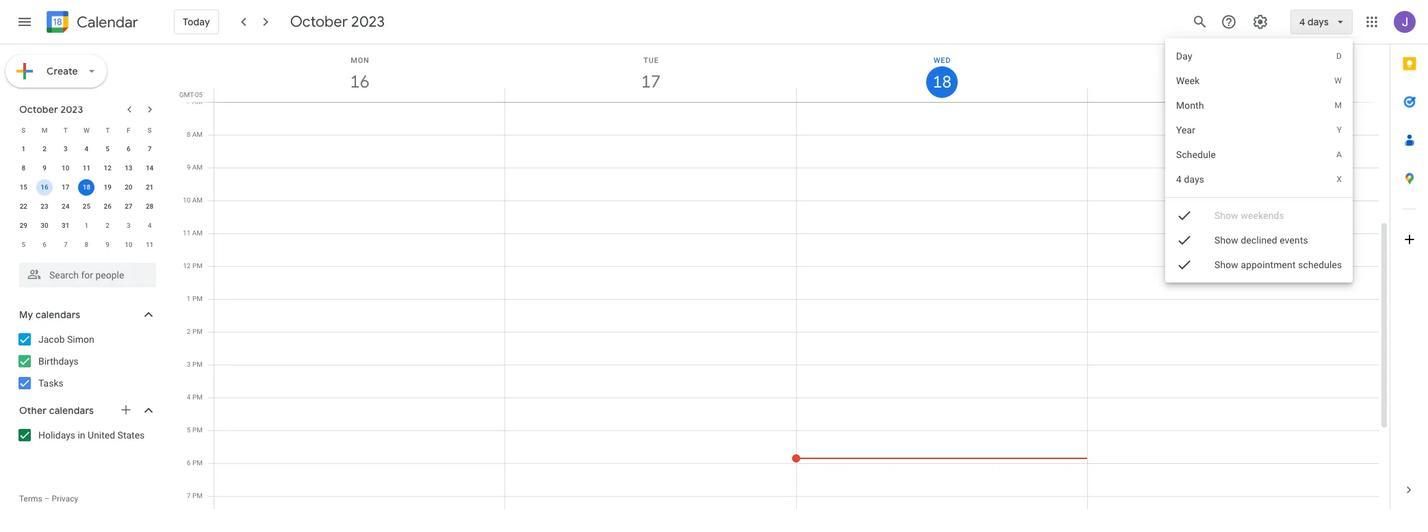 Task type: vqa. For each thing, say whether or not it's contained in the screenshot.


Task type: locate. For each thing, give the bounding box(es) containing it.
1 horizontal spatial october
[[290, 12, 348, 31]]

1 pm from the top
[[192, 262, 203, 270]]

5 down 29 element
[[22, 241, 25, 249]]

17
[[640, 71, 660, 93], [62, 184, 69, 191]]

0 horizontal spatial october
[[19, 103, 58, 116]]

am for 10 am
[[192, 197, 203, 204]]

row containing s
[[13, 121, 160, 140]]

1 vertical spatial 18
[[83, 184, 90, 191]]

1 horizontal spatial 1
[[85, 222, 89, 229]]

show declined events
[[1215, 235, 1308, 246]]

am down 9 am
[[192, 197, 203, 204]]

0 horizontal spatial 10
[[62, 164, 69, 172]]

my calendars
[[19, 309, 80, 321]]

show for show declined events
[[1215, 235, 1238, 246]]

pm up 6 pm
[[192, 427, 203, 434]]

2 vertical spatial 8
[[85, 241, 89, 249]]

0 horizontal spatial 12
[[104, 164, 112, 172]]

days inside dropdown button
[[1308, 16, 1329, 28]]

2 horizontal spatial 8
[[187, 131, 191, 138]]

2 up 3 pm
[[187, 328, 191, 336]]

1 am from the top
[[192, 98, 203, 105]]

1 horizontal spatial m
[[1335, 101, 1342, 110]]

6
[[127, 145, 131, 153], [43, 241, 46, 249], [187, 459, 191, 467]]

0 horizontal spatial 17
[[62, 184, 69, 191]]

calendars up "jacob"
[[36, 309, 80, 321]]

9 for the november 9 element
[[106, 241, 110, 249]]

check checkbox item up declined
[[1165, 203, 1353, 228]]

november 2 element
[[99, 218, 116, 234]]

calendars up 'in'
[[49, 405, 94, 417]]

8 up 15
[[22, 164, 25, 172]]

2 horizontal spatial 6
[[187, 459, 191, 467]]

1 horizontal spatial days
[[1308, 16, 1329, 28]]

16 link
[[344, 66, 376, 98]]

1
[[22, 145, 25, 153], [85, 222, 89, 229], [187, 295, 191, 303]]

w up 11 element
[[84, 126, 90, 134]]

calendar
[[77, 13, 138, 32]]

month menu item
[[1165, 93, 1353, 118]]

12 inside 'element'
[[104, 164, 112, 172]]

25
[[83, 203, 90, 210]]

12
[[104, 164, 112, 172], [183, 262, 191, 270]]

16 down mon on the left of page
[[349, 71, 369, 93]]

4 pm
[[187, 394, 203, 401]]

16 column header
[[214, 45, 506, 102]]

2 check checkbox item from the top
[[1165, 228, 1353, 253]]

m up 16 'cell'
[[42, 126, 48, 134]]

pm for 2 pm
[[192, 328, 203, 336]]

w inside week menu item
[[1335, 76, 1342, 86]]

am for 7 am
[[192, 98, 203, 105]]

tab list
[[1391, 45, 1428, 471]]

1 down the 12 pm
[[187, 295, 191, 303]]

1 horizontal spatial 3
[[127, 222, 131, 229]]

0 horizontal spatial october 2023
[[19, 103, 83, 116]]

3
[[64, 145, 68, 153], [127, 222, 131, 229], [187, 361, 191, 368]]

2 horizontal spatial 5
[[187, 427, 191, 434]]

1 vertical spatial 17
[[62, 184, 69, 191]]

d
[[1336, 51, 1342, 61]]

1 horizontal spatial 10
[[125, 241, 133, 249]]

21
[[146, 184, 154, 191]]

8 am
[[187, 131, 203, 138]]

show left declined
[[1215, 235, 1238, 246]]

2 vertical spatial 2
[[187, 328, 191, 336]]

october 2023 up mon on the left of page
[[290, 12, 385, 31]]

m inside row
[[42, 126, 48, 134]]

4 down schedule
[[1176, 174, 1182, 185]]

y
[[1337, 125, 1342, 135]]

create
[[47, 65, 78, 77]]

30 element
[[36, 218, 53, 234]]

terms – privacy
[[19, 494, 78, 504]]

4 row from the top
[[13, 178, 160, 197]]

october
[[290, 12, 348, 31], [19, 103, 58, 116]]

0 horizontal spatial 4 days
[[1176, 174, 1204, 185]]

1 vertical spatial 16
[[41, 184, 48, 191]]

0 horizontal spatial 9
[[43, 164, 46, 172]]

0 vertical spatial calendars
[[36, 309, 80, 321]]

schedule menu item
[[1165, 142, 1353, 167]]

1 vertical spatial check
[[1176, 232, 1193, 249]]

mon
[[351, 56, 370, 65]]

holidays
[[38, 430, 75, 441]]

14 element
[[141, 160, 158, 177]]

2023 down create
[[61, 103, 83, 116]]

1 vertical spatial calendars
[[49, 405, 94, 417]]

show appointment schedules
[[1215, 260, 1342, 270]]

2 for november 2 element
[[106, 222, 110, 229]]

4 days right settings menu icon
[[1300, 16, 1329, 28]]

1 horizontal spatial s
[[148, 126, 152, 134]]

show left weekends
[[1215, 210, 1238, 221]]

1 vertical spatial 12
[[183, 262, 191, 270]]

show
[[1215, 210, 1238, 221], [1215, 235, 1238, 246], [1215, 260, 1238, 270]]

16 inside 16 element
[[41, 184, 48, 191]]

0 vertical spatial 6
[[127, 145, 131, 153]]

6 down 5 pm
[[187, 459, 191, 467]]

1 vertical spatial show
[[1215, 235, 1238, 246]]

check
[[1176, 207, 1193, 224], [1176, 232, 1193, 249], [1176, 257, 1193, 273]]

4 days inside dropdown button
[[1300, 16, 1329, 28]]

6 row from the top
[[13, 216, 160, 236]]

october 2023 grid
[[13, 121, 160, 255]]

12 up the 19
[[104, 164, 112, 172]]

0 horizontal spatial 8
[[22, 164, 25, 172]]

t
[[63, 126, 68, 134], [106, 126, 110, 134]]

0 vertical spatial days
[[1308, 16, 1329, 28]]

w down 'd'
[[1335, 76, 1342, 86]]

0 horizontal spatial m
[[42, 126, 48, 134]]

22
[[20, 203, 27, 210]]

6 for 6 pm
[[187, 459, 191, 467]]

11 inside grid
[[183, 229, 191, 237]]

3 pm from the top
[[192, 328, 203, 336]]

28 element
[[141, 199, 158, 215]]

am down 7 am
[[192, 131, 203, 138]]

20 element
[[120, 179, 137, 196]]

1 vertical spatial 1
[[85, 222, 89, 229]]

pm for 1 pm
[[192, 295, 203, 303]]

row containing 29
[[13, 216, 160, 236]]

grid
[[175, 45, 1390, 509]]

birthdays
[[38, 356, 79, 367]]

other calendars
[[19, 405, 94, 417]]

1 up 15
[[22, 145, 25, 153]]

1 vertical spatial 11
[[183, 229, 191, 237]]

check checkbox item down declined
[[1165, 253, 1353, 277]]

0 horizontal spatial 18
[[83, 184, 90, 191]]

11 up 18, today element
[[83, 164, 90, 172]]

9 up '10 am'
[[187, 164, 191, 171]]

11 am
[[183, 229, 203, 237]]

2 inside grid
[[187, 328, 191, 336]]

17 down tue
[[640, 71, 660, 93]]

am
[[192, 98, 203, 105], [192, 131, 203, 138], [192, 164, 203, 171], [192, 197, 203, 204], [192, 229, 203, 237]]

1 vertical spatial 4 days
[[1176, 174, 1204, 185]]

8 down november 1 element at top
[[85, 241, 89, 249]]

simon
[[67, 334, 94, 345]]

menu
[[1165, 38, 1353, 283]]

0 horizontal spatial 11
[[83, 164, 90, 172]]

23
[[41, 203, 48, 210]]

4 right settings menu icon
[[1300, 16, 1306, 28]]

appointment
[[1241, 260, 1296, 270]]

2 vertical spatial check
[[1176, 257, 1193, 273]]

18 down wed
[[932, 71, 951, 93]]

4 up 11 element
[[85, 145, 89, 153]]

8 pm from the top
[[192, 492, 203, 500]]

0 vertical spatial check
[[1176, 207, 1193, 224]]

25 element
[[78, 199, 95, 215]]

menu containing check
[[1165, 38, 1353, 283]]

0 vertical spatial m
[[1335, 101, 1342, 110]]

0 horizontal spatial 2023
[[61, 103, 83, 116]]

s right f
[[148, 126, 152, 134]]

11 element
[[78, 160, 95, 177]]

2 down 26 element
[[106, 222, 110, 229]]

2 up 16 element
[[43, 145, 46, 153]]

1 horizontal spatial 5
[[106, 145, 110, 153]]

1 horizontal spatial 16
[[349, 71, 369, 93]]

1 vertical spatial w
[[84, 126, 90, 134]]

grid containing 16
[[175, 45, 1390, 509]]

terms
[[19, 494, 42, 504]]

17 down 10 'element' on the top
[[62, 184, 69, 191]]

1 horizontal spatial t
[[106, 126, 110, 134]]

2 horizontal spatial 1
[[187, 295, 191, 303]]

2 horizontal spatial 10
[[183, 197, 191, 204]]

10 up 17 element
[[62, 164, 69, 172]]

5 inside grid
[[187, 427, 191, 434]]

5 am from the top
[[192, 229, 203, 237]]

18 down 11 element
[[83, 184, 90, 191]]

2023
[[351, 12, 385, 31], [61, 103, 83, 116]]

0 vertical spatial 3
[[64, 145, 68, 153]]

3 inside grid
[[187, 361, 191, 368]]

x
[[1337, 175, 1342, 184]]

t left f
[[106, 126, 110, 134]]

22 element
[[15, 199, 32, 215]]

pm down 3 pm
[[192, 394, 203, 401]]

7 row from the top
[[13, 236, 160, 255]]

1 pm
[[187, 295, 203, 303]]

0 vertical spatial 4 days
[[1300, 16, 1329, 28]]

18
[[932, 71, 951, 93], [83, 184, 90, 191]]

am up the 12 pm
[[192, 229, 203, 237]]

2 vertical spatial 6
[[187, 459, 191, 467]]

10 element
[[57, 160, 74, 177]]

days down schedule
[[1184, 174, 1204, 185]]

week menu item
[[1165, 68, 1353, 93]]

4 inside 'menu item'
[[1176, 174, 1182, 185]]

2 row from the top
[[13, 140, 160, 159]]

create button
[[5, 55, 107, 88]]

0 horizontal spatial w
[[84, 126, 90, 134]]

0 horizontal spatial 3
[[64, 145, 68, 153]]

9 up 16 element
[[43, 164, 46, 172]]

3 down "2 pm"
[[187, 361, 191, 368]]

0 horizontal spatial t
[[63, 126, 68, 134]]

1 vertical spatial october
[[19, 103, 58, 116]]

1 horizontal spatial 8
[[85, 241, 89, 249]]

s up 15
[[21, 126, 26, 134]]

20
[[125, 184, 133, 191]]

10 down november 3 element
[[125, 241, 133, 249]]

24
[[62, 203, 69, 210]]

26
[[104, 203, 112, 210]]

2 horizontal spatial 11
[[183, 229, 191, 237]]

1 vertical spatial 2
[[106, 222, 110, 229]]

17 inside row
[[62, 184, 69, 191]]

row
[[13, 121, 160, 140], [13, 140, 160, 159], [13, 159, 160, 178], [13, 178, 160, 197], [13, 197, 160, 216], [13, 216, 160, 236], [13, 236, 160, 255]]

18 cell
[[76, 178, 97, 197]]

1 vertical spatial m
[[42, 126, 48, 134]]

14
[[146, 164, 154, 172]]

october down create dropdown button
[[19, 103, 58, 116]]

23 element
[[36, 199, 53, 215]]

pm down "2 pm"
[[192, 361, 203, 368]]

17 inside "column header"
[[640, 71, 660, 93]]

0 vertical spatial w
[[1335, 76, 1342, 86]]

pm up 3 pm
[[192, 328, 203, 336]]

3 for 3 pm
[[187, 361, 191, 368]]

1 vertical spatial 5
[[22, 241, 25, 249]]

1 horizontal spatial 4 days
[[1300, 16, 1329, 28]]

1 horizontal spatial 2023
[[351, 12, 385, 31]]

1 vertical spatial 8
[[22, 164, 25, 172]]

1 vertical spatial october 2023
[[19, 103, 83, 116]]

1 show from the top
[[1215, 210, 1238, 221]]

7 down 31 element on the top left of the page
[[64, 241, 68, 249]]

2 horizontal spatial 9
[[187, 164, 191, 171]]

1 vertical spatial 3
[[127, 222, 131, 229]]

2 vertical spatial show
[[1215, 260, 1238, 270]]

pm for 12 pm
[[192, 262, 203, 270]]

28
[[146, 203, 154, 210]]

schedule
[[1176, 149, 1216, 160]]

calendar heading
[[74, 13, 138, 32]]

november 5 element
[[15, 237, 32, 253]]

0 horizontal spatial 6
[[43, 241, 46, 249]]

29
[[20, 222, 27, 229]]

2023 up mon on the left of page
[[351, 12, 385, 31]]

10
[[62, 164, 69, 172], [183, 197, 191, 204], [125, 241, 133, 249]]

3 row from the top
[[13, 159, 160, 178]]

3 check from the top
[[1176, 257, 1193, 273]]

1 horizontal spatial 18
[[932, 71, 951, 93]]

calendars inside dropdown button
[[49, 405, 94, 417]]

pm up '1 pm'
[[192, 262, 203, 270]]

6 down f
[[127, 145, 131, 153]]

0 horizontal spatial 5
[[22, 241, 25, 249]]

11 down "november 4" element
[[146, 241, 154, 249]]

12 down 11 am
[[183, 262, 191, 270]]

1 vertical spatial 10
[[183, 197, 191, 204]]

show left appointment
[[1215, 260, 1238, 270]]

0 vertical spatial 11
[[83, 164, 90, 172]]

3 show from the top
[[1215, 260, 1238, 270]]

18 column header
[[796, 45, 1088, 102]]

1 down 25 element
[[85, 222, 89, 229]]

2 inside november 2 element
[[106, 222, 110, 229]]

0 horizontal spatial days
[[1184, 174, 1204, 185]]

5 pm from the top
[[192, 394, 203, 401]]

other calendars button
[[3, 400, 170, 422]]

am for 11 am
[[192, 229, 203, 237]]

m inside month "menu item"
[[1335, 101, 1342, 110]]

2 vertical spatial 10
[[125, 241, 133, 249]]

column header
[[1087, 45, 1379, 102]]

1 row from the top
[[13, 121, 160, 140]]

5
[[106, 145, 110, 153], [22, 241, 25, 249], [187, 427, 191, 434]]

october 2023
[[290, 12, 385, 31], [19, 103, 83, 116]]

7 left 05
[[187, 98, 191, 105]]

5 up 12 'element'
[[106, 145, 110, 153]]

7 pm from the top
[[192, 459, 203, 467]]

calendars inside dropdown button
[[36, 309, 80, 321]]

today button
[[174, 5, 219, 38]]

1 horizontal spatial 9
[[106, 241, 110, 249]]

today
[[183, 16, 210, 28]]

10 up 11 am
[[183, 197, 191, 204]]

gmt-05
[[179, 91, 203, 99]]

2 vertical spatial 3
[[187, 361, 191, 368]]

4 days inside 'menu item'
[[1176, 174, 1204, 185]]

3 am from the top
[[192, 164, 203, 171]]

pm for 6 pm
[[192, 459, 203, 467]]

m
[[1335, 101, 1342, 110], [42, 126, 48, 134]]

6 down 30 element
[[43, 241, 46, 249]]

16 element
[[36, 179, 53, 196]]

11
[[83, 164, 90, 172], [183, 229, 191, 237], [146, 241, 154, 249]]

am up 8 am
[[192, 98, 203, 105]]

am down 8 am
[[192, 164, 203, 171]]

check checkbox item
[[1165, 203, 1353, 228], [1165, 228, 1353, 253], [1165, 253, 1353, 277]]

13
[[125, 164, 133, 172]]

0 vertical spatial show
[[1215, 210, 1238, 221]]

w inside the october 2023 grid
[[84, 126, 90, 134]]

5 up 6 pm
[[187, 427, 191, 434]]

27
[[125, 203, 133, 210]]

days right settings menu icon
[[1308, 16, 1329, 28]]

show for show appointment schedules
[[1215, 260, 1238, 270]]

2 am from the top
[[192, 131, 203, 138]]

4 down 3 pm
[[187, 394, 191, 401]]

4 am from the top
[[192, 197, 203, 204]]

8 for november 8 element
[[85, 241, 89, 249]]

2 show from the top
[[1215, 235, 1238, 246]]

calendars for my calendars
[[36, 309, 80, 321]]

1 horizontal spatial 6
[[127, 145, 131, 153]]

1 s from the left
[[21, 126, 26, 134]]

pm down 6 pm
[[192, 492, 203, 500]]

pm up "2 pm"
[[192, 295, 203, 303]]

10 for november 10 element at the top left of page
[[125, 241, 133, 249]]

10 inside 'element'
[[62, 164, 69, 172]]

privacy link
[[52, 494, 78, 504]]

9
[[187, 164, 191, 171], [43, 164, 46, 172], [106, 241, 110, 249]]

t up 10 'element' on the top
[[63, 126, 68, 134]]

21 element
[[141, 179, 158, 196]]

11 down '10 am'
[[183, 229, 191, 237]]

2 pm from the top
[[192, 295, 203, 303]]

10 for 10 'element' on the top
[[62, 164, 69, 172]]

row group containing 1
[[13, 140, 160, 255]]

2 check from the top
[[1176, 232, 1193, 249]]

row group
[[13, 140, 160, 255]]

2 vertical spatial 11
[[146, 241, 154, 249]]

4
[[1300, 16, 1306, 28], [85, 145, 89, 153], [1176, 174, 1182, 185], [148, 222, 152, 229], [187, 394, 191, 401]]

check checkbox item down weekends
[[1165, 228, 1353, 253]]

1 horizontal spatial 11
[[146, 241, 154, 249]]

9 down november 2 element
[[106, 241, 110, 249]]

4 inside dropdown button
[[1300, 16, 1306, 28]]

calendars
[[36, 309, 80, 321], [49, 405, 94, 417]]

0 vertical spatial 17
[[640, 71, 660, 93]]

weekends
[[1241, 210, 1284, 221]]

11 for 11 element
[[83, 164, 90, 172]]

5 for november 5 element
[[22, 241, 25, 249]]

0 vertical spatial 12
[[104, 164, 112, 172]]

1 inside grid
[[187, 295, 191, 303]]

s
[[21, 126, 26, 134], [148, 126, 152, 134]]

2 horizontal spatial 3
[[187, 361, 191, 368]]

0 vertical spatial 5
[[106, 145, 110, 153]]

7
[[187, 98, 191, 105], [148, 145, 152, 153], [64, 241, 68, 249], [187, 492, 191, 500]]

0 vertical spatial 16
[[349, 71, 369, 93]]

1 horizontal spatial 2
[[106, 222, 110, 229]]

november 10 element
[[120, 237, 137, 253]]

m up y
[[1335, 101, 1342, 110]]

3 down 27 element at the left
[[127, 222, 131, 229]]

2
[[43, 145, 46, 153], [106, 222, 110, 229], [187, 328, 191, 336]]

0 vertical spatial 18
[[932, 71, 951, 93]]

0 horizontal spatial 2
[[43, 145, 46, 153]]

check for show weekends
[[1176, 207, 1193, 224]]

7 pm
[[187, 492, 203, 500]]

w
[[1335, 76, 1342, 86], [84, 126, 90, 134]]

7 down 6 pm
[[187, 492, 191, 500]]

gmt-
[[179, 91, 195, 99]]

4 days down schedule
[[1176, 174, 1204, 185]]

4 days menu item
[[1165, 167, 1353, 192]]

4 pm from the top
[[192, 361, 203, 368]]

11 for november 11 element
[[146, 241, 154, 249]]

check for show declined events
[[1176, 232, 1193, 249]]

16 up 23 at left top
[[41, 184, 48, 191]]

0 vertical spatial 8
[[187, 131, 191, 138]]

1 vertical spatial days
[[1184, 174, 1204, 185]]

october 2023 down create dropdown button
[[19, 103, 83, 116]]

8
[[187, 131, 191, 138], [22, 164, 25, 172], [85, 241, 89, 249]]

october up 16 column header
[[290, 12, 348, 31]]

6 pm from the top
[[192, 427, 203, 434]]

8 up 9 am
[[187, 131, 191, 138]]

0 vertical spatial 2023
[[351, 12, 385, 31]]

3 up 10 'element' on the top
[[64, 145, 68, 153]]

pm down 5 pm
[[192, 459, 203, 467]]

1 vertical spatial 6
[[43, 241, 46, 249]]

16 cell
[[34, 178, 55, 197]]

0 horizontal spatial 1
[[22, 145, 25, 153]]

2 vertical spatial 1
[[187, 295, 191, 303]]

None search field
[[0, 257, 170, 288]]

1 horizontal spatial w
[[1335, 76, 1342, 86]]

0 horizontal spatial s
[[21, 126, 26, 134]]

f
[[127, 126, 131, 134]]

0 vertical spatial 10
[[62, 164, 69, 172]]

jacob
[[38, 334, 65, 345]]

1 check from the top
[[1176, 207, 1193, 224]]

m for s
[[42, 126, 48, 134]]

5 row from the top
[[13, 197, 160, 216]]



Task type: describe. For each thing, give the bounding box(es) containing it.
0 vertical spatial october
[[290, 12, 348, 31]]

0 vertical spatial 2
[[43, 145, 46, 153]]

week
[[1176, 75, 1200, 86]]

16 inside mon 16
[[349, 71, 369, 93]]

19 element
[[99, 179, 116, 196]]

am for 8 am
[[192, 131, 203, 138]]

jacob simon
[[38, 334, 94, 345]]

7 for 7 am
[[187, 98, 191, 105]]

15
[[20, 184, 27, 191]]

pm for 3 pm
[[192, 361, 203, 368]]

month
[[1176, 100, 1204, 111]]

calendars for other calendars
[[49, 405, 94, 417]]

row containing 22
[[13, 197, 160, 216]]

5 for 5 pm
[[187, 427, 191, 434]]

4 days button
[[1291, 5, 1353, 38]]

17 column header
[[505, 45, 797, 102]]

row containing 15
[[13, 178, 160, 197]]

november 1 element
[[78, 218, 95, 234]]

my
[[19, 309, 33, 321]]

column header inside grid
[[1087, 45, 1379, 102]]

7 up 14
[[148, 145, 152, 153]]

12 pm
[[183, 262, 203, 270]]

day menu item
[[1165, 44, 1353, 68]]

7 am
[[187, 98, 203, 105]]

calendar element
[[44, 8, 138, 38]]

–
[[44, 494, 50, 504]]

november 7 element
[[57, 237, 74, 253]]

30
[[41, 222, 48, 229]]

1 vertical spatial 2023
[[61, 103, 83, 116]]

tasks
[[38, 378, 64, 389]]

year
[[1176, 125, 1195, 136]]

27 element
[[120, 199, 137, 215]]

6 pm
[[187, 459, 203, 467]]

tue 17
[[640, 56, 660, 93]]

my calendars list
[[3, 329, 170, 394]]

17 element
[[57, 179, 74, 196]]

7 for 7 pm
[[187, 492, 191, 500]]

15 element
[[15, 179, 32, 196]]

11 for 11 am
[[183, 229, 191, 237]]

2 t from the left
[[106, 126, 110, 134]]

17 link
[[635, 66, 667, 98]]

november 8 element
[[78, 237, 95, 253]]

days inside 'menu item'
[[1184, 174, 1204, 185]]

year menu item
[[1165, 118, 1353, 142]]

0 vertical spatial 1
[[22, 145, 25, 153]]

november 6 element
[[36, 237, 53, 253]]

2 pm
[[187, 328, 203, 336]]

united
[[88, 430, 115, 441]]

terms link
[[19, 494, 42, 504]]

10 for 10 am
[[183, 197, 191, 204]]

29 element
[[15, 218, 32, 234]]

am for 9 am
[[192, 164, 203, 171]]

31 element
[[57, 218, 74, 234]]

wed 18
[[932, 56, 951, 93]]

12 element
[[99, 160, 116, 177]]

show weekends
[[1215, 210, 1284, 221]]

7 for november 7 element on the top of page
[[64, 241, 68, 249]]

events
[[1280, 235, 1308, 246]]

privacy
[[52, 494, 78, 504]]

tue
[[644, 56, 659, 65]]

declined
[[1241, 235, 1277, 246]]

row containing 5
[[13, 236, 160, 255]]

pm for 5 pm
[[192, 427, 203, 434]]

a
[[1337, 150, 1342, 160]]

31
[[62, 222, 69, 229]]

9 for 9 am
[[187, 164, 191, 171]]

pm for 4 pm
[[192, 394, 203, 401]]

12 for 12 pm
[[183, 262, 191, 270]]

pm for 7 pm
[[192, 492, 203, 500]]

1 check checkbox item from the top
[[1165, 203, 1353, 228]]

5 pm
[[187, 427, 203, 434]]

4 inside grid
[[187, 394, 191, 401]]

18 inside 18, today element
[[83, 184, 90, 191]]

13 element
[[120, 160, 137, 177]]

8 for 8 am
[[187, 131, 191, 138]]

states
[[118, 430, 145, 441]]

4 down the 28 'element'
[[148, 222, 152, 229]]

day
[[1176, 51, 1192, 62]]

settings menu image
[[1252, 14, 1269, 30]]

19
[[104, 184, 112, 191]]

05
[[195, 91, 203, 99]]

12 for 12
[[104, 164, 112, 172]]

Search for people text field
[[27, 263, 148, 288]]

wed
[[934, 56, 951, 65]]

row containing 8
[[13, 159, 160, 178]]

schedules
[[1298, 260, 1342, 270]]

holidays in united states
[[38, 430, 145, 441]]

18, today element
[[78, 179, 95, 196]]

6 for november 6 element
[[43, 241, 46, 249]]

26 element
[[99, 199, 116, 215]]

2 s from the left
[[148, 126, 152, 134]]

add other calendars image
[[119, 403, 133, 417]]

3 pm
[[187, 361, 203, 368]]

in
[[78, 430, 85, 441]]

9 am
[[187, 164, 203, 171]]

m for month
[[1335, 101, 1342, 110]]

main drawer image
[[16, 14, 33, 30]]

check for show appointment schedules
[[1176, 257, 1193, 273]]

1 for november 1 element at top
[[85, 222, 89, 229]]

3 for november 3 element
[[127, 222, 131, 229]]

24 element
[[57, 199, 74, 215]]

november 11 element
[[141, 237, 158, 253]]

1 for 1 pm
[[187, 295, 191, 303]]

1 horizontal spatial october 2023
[[290, 12, 385, 31]]

10 am
[[183, 197, 203, 204]]

my calendars button
[[3, 304, 170, 326]]

november 9 element
[[99, 237, 116, 253]]

show for show weekends
[[1215, 210, 1238, 221]]

18 inside wed 18
[[932, 71, 951, 93]]

1 t from the left
[[63, 126, 68, 134]]

3 check checkbox item from the top
[[1165, 253, 1353, 277]]

2 for 2 pm
[[187, 328, 191, 336]]

other
[[19, 405, 47, 417]]

mon 16
[[349, 56, 370, 93]]

row containing 1
[[13, 140, 160, 159]]

november 4 element
[[141, 218, 158, 234]]

november 3 element
[[120, 218, 137, 234]]

18 link
[[927, 66, 958, 98]]



